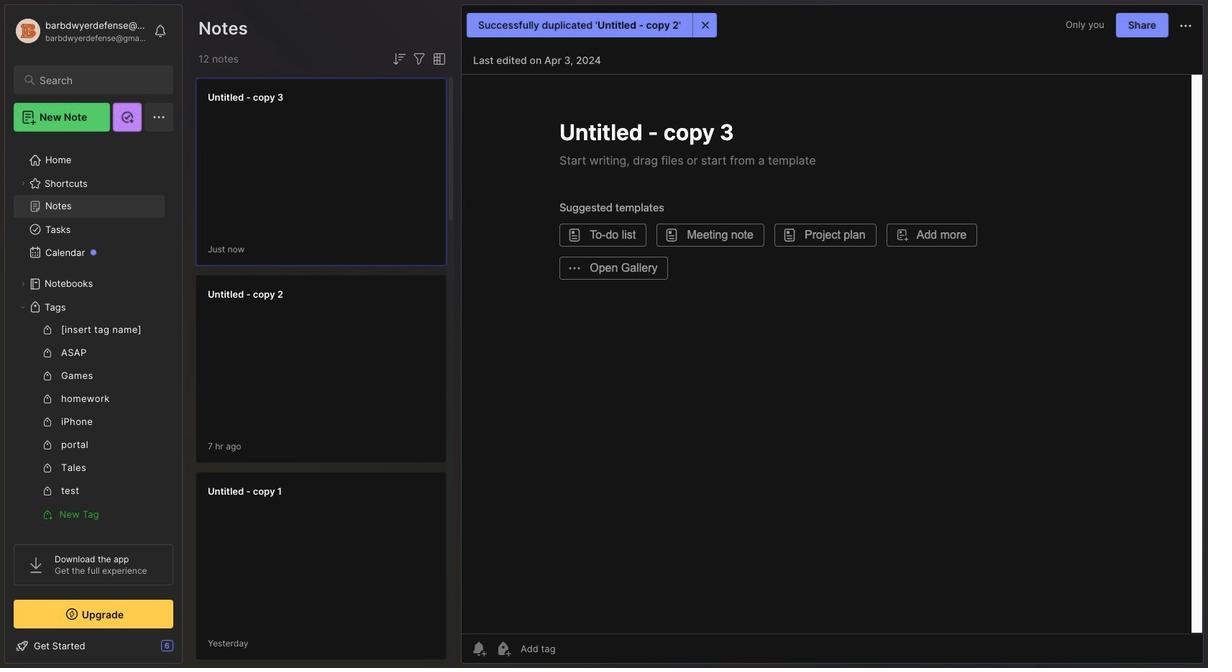 Task type: describe. For each thing, give the bounding box(es) containing it.
add a reminder image
[[470, 640, 488, 658]]

Help and Learning task checklist field
[[5, 635, 182, 658]]

expand notebooks image
[[19, 280, 27, 288]]

Note Editor text field
[[462, 74, 1204, 634]]

expand note image
[[472, 17, 489, 34]]

add tag image
[[495, 640, 512, 658]]

Account field
[[14, 17, 147, 45]]

click to collapse image
[[182, 642, 192, 659]]



Task type: locate. For each thing, give the bounding box(es) containing it.
Add filters field
[[411, 50, 428, 68]]

tree
[[5, 140, 182, 604]]

View options field
[[428, 50, 448, 68]]

None search field
[[40, 71, 160, 88]]

more actions image
[[1178, 17, 1195, 34]]

group
[[14, 319, 165, 526]]

tree inside the main element
[[5, 140, 182, 604]]

alert
[[467, 13, 717, 37]]

Sort options field
[[391, 50, 408, 68]]

expand tags image
[[19, 303, 27, 311]]

Search text field
[[40, 73, 160, 87]]

add filters image
[[411, 50, 428, 68]]

Add tag field
[[519, 642, 628, 655]]

group inside "tree"
[[14, 319, 165, 526]]

More actions field
[[1178, 16, 1195, 34]]

none search field inside the main element
[[40, 71, 160, 88]]

note window element
[[461, 4, 1204, 668]]

main element
[[0, 0, 187, 668]]



Task type: vqa. For each thing, say whether or not it's contained in the screenshot.
View options field
yes



